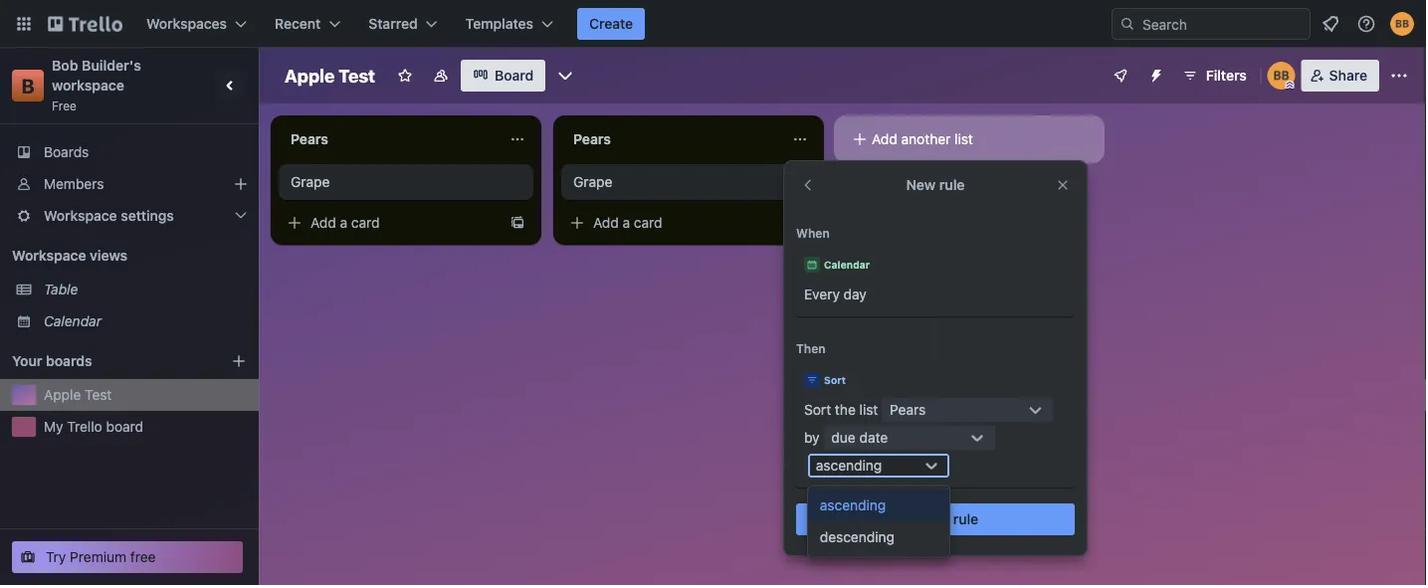 Task type: vqa. For each thing, say whether or not it's contained in the screenshot.
Your boards
yes



Task type: describe. For each thing, give the bounding box(es) containing it.
my trello board
[[44, 419, 143, 435]]

workspace navigation collapse icon image
[[217, 72, 245, 100]]

0 vertical spatial calendar
[[824, 259, 870, 270]]

1 add a card link from the left
[[279, 209, 502, 237]]

templates button
[[454, 8, 565, 40]]

open information menu image
[[1357, 14, 1377, 34]]

due
[[832, 430, 856, 446]]

add board image
[[231, 353, 247, 369]]

1 vertical spatial bob builder (bobbuilder40) image
[[1268, 62, 1296, 90]]

table link
[[44, 280, 247, 300]]

pears text field for sm icon corresponding to 1st add a card 'link' from the right
[[561, 123, 780, 155]]

b link
[[12, 70, 44, 102]]

boards
[[44, 144, 89, 160]]

apple inside board name text field
[[285, 65, 335, 86]]

board link
[[461, 60, 546, 92]]

1 vertical spatial calendar
[[44, 313, 102, 329]]

add another list link
[[842, 123, 1097, 155]]

trello
[[67, 419, 102, 435]]

board
[[495, 67, 534, 84]]

0 vertical spatial rule
[[939, 177, 965, 193]]

test inside board name text field
[[339, 65, 375, 86]]

builder's
[[82, 57, 141, 74]]

customize views image
[[556, 66, 576, 86]]

new rule
[[906, 177, 965, 193]]

board
[[106, 419, 143, 435]]

boards link
[[0, 136, 259, 168]]

members
[[44, 176, 104, 192]]

then
[[796, 341, 826, 355]]

every
[[804, 286, 840, 303]]

create button
[[577, 8, 645, 40]]

workspace settings button
[[0, 200, 259, 232]]

add a card for first add a card 'link''s sm icon
[[311, 215, 380, 231]]

your boards
[[12, 353, 92, 369]]

sm image for first add a card 'link'
[[285, 213, 305, 233]]

the
[[835, 402, 856, 418]]

bob builder's workspace free
[[52, 57, 145, 112]]

rule inside button
[[954, 511, 979, 528]]

grape for sm icon corresponding to 1st add a card 'link' from the right
[[573, 174, 613, 190]]

boards
[[46, 353, 92, 369]]

pears
[[890, 402, 926, 418]]

date
[[860, 430, 888, 446]]

workspace settings
[[44, 208, 174, 224]]

apple test link
[[44, 385, 247, 405]]

sm image
[[850, 129, 870, 149]]

back to home image
[[48, 8, 122, 40]]

list for sort the list
[[860, 402, 878, 418]]

sort for sort
[[824, 374, 846, 386]]

card for first add a card 'link''s sm icon
[[351, 215, 380, 231]]

members link
[[0, 168, 259, 200]]

day
[[844, 286, 867, 303]]

starred
[[369, 15, 418, 32]]

premium
[[70, 549, 127, 565]]

star or unstar board image
[[397, 68, 413, 84]]

every day
[[804, 286, 867, 303]]

due date
[[832, 430, 888, 446]]

show menu image
[[1390, 66, 1410, 86]]

workspace for workspace settings
[[44, 208, 117, 224]]

create from template… image for 1st add a card 'link' from the right
[[792, 215, 808, 231]]

try
[[46, 549, 66, 565]]

Board name text field
[[275, 60, 385, 92]]



Task type: locate. For each thing, give the bounding box(es) containing it.
sort up sort the list
[[824, 374, 846, 386]]

try premium free button
[[12, 542, 243, 573]]

another
[[901, 131, 951, 147]]

a for sm icon corresponding to 1st add a card 'link' from the right
[[623, 215, 630, 231]]

1 horizontal spatial pears text field
[[561, 123, 780, 155]]

free
[[52, 99, 77, 112]]

list right the
[[860, 402, 878, 418]]

0 horizontal spatial a
[[340, 215, 348, 231]]

1 horizontal spatial calendar
[[824, 259, 870, 270]]

share button
[[1302, 60, 1380, 92]]

0 vertical spatial workspace
[[44, 208, 117, 224]]

ascending
[[816, 457, 882, 474], [820, 497, 886, 514]]

add
[[872, 131, 898, 147], [311, 215, 336, 231], [593, 215, 619, 231], [893, 511, 919, 528]]

workspace inside popup button
[[44, 208, 117, 224]]

0 horizontal spatial pears text field
[[279, 123, 498, 155]]

1 horizontal spatial add a card link
[[561, 209, 784, 237]]

0 horizontal spatial create from template… image
[[510, 215, 526, 231]]

1 horizontal spatial bob builder (bobbuilder40) image
[[1391, 12, 1415, 36]]

sort left the
[[804, 402, 831, 418]]

test
[[339, 65, 375, 86], [85, 387, 112, 403]]

workspace up 'table'
[[12, 247, 86, 264]]

this member is an admin of this board. image
[[1286, 81, 1295, 90]]

0 vertical spatial ascending
[[816, 457, 882, 474]]

workspace views
[[12, 247, 127, 264]]

calendar link
[[44, 312, 247, 331]]

1 horizontal spatial test
[[339, 65, 375, 86]]

0 horizontal spatial add a card
[[311, 215, 380, 231]]

0 horizontal spatial test
[[85, 387, 112, 403]]

1 a from the left
[[340, 215, 348, 231]]

try premium free
[[46, 549, 156, 565]]

sort for sort the list
[[804, 402, 831, 418]]

0 horizontal spatial grape link
[[279, 164, 534, 200]]

1 pears text field from the left
[[279, 123, 498, 155]]

1 horizontal spatial a
[[623, 215, 630, 231]]

list for add another list
[[955, 131, 973, 147]]

workspaces button
[[134, 8, 259, 40]]

1 vertical spatial test
[[85, 387, 112, 403]]

recent button
[[263, 8, 353, 40]]

when
[[796, 226, 830, 240]]

sm image
[[285, 213, 305, 233], [567, 213, 587, 233]]

bob builder (bobbuilder40) image right open information menu image
[[1391, 12, 1415, 36]]

0 vertical spatial apple
[[285, 65, 335, 86]]

Pears text field
[[279, 123, 498, 155], [561, 123, 780, 155]]

test up my trello board in the bottom left of the page
[[85, 387, 112, 403]]

0 horizontal spatial grape
[[291, 174, 330, 190]]

filters
[[1206, 67, 1247, 84]]

list inside add another list link
[[955, 131, 973, 147]]

0 horizontal spatial apple
[[44, 387, 81, 403]]

card
[[351, 215, 380, 231], [634, 215, 663, 231]]

1 horizontal spatial apple
[[285, 65, 335, 86]]

free
[[130, 549, 156, 565]]

workspace down members on the left top of page
[[44, 208, 117, 224]]

sort
[[824, 374, 846, 386], [804, 402, 831, 418]]

1 horizontal spatial apple test
[[285, 65, 375, 86]]

by
[[804, 430, 820, 446]]

0 vertical spatial apple test
[[285, 65, 375, 86]]

bob
[[52, 57, 78, 74]]

workspaces
[[146, 15, 227, 32]]

grape link for first add a card 'link'
[[279, 164, 534, 200]]

power ups image
[[1113, 68, 1129, 84]]

workspace
[[44, 208, 117, 224], [12, 247, 86, 264]]

your
[[12, 353, 42, 369]]

0 notifications image
[[1319, 12, 1343, 36]]

Search field
[[1136, 9, 1310, 39]]

1 horizontal spatial sm image
[[567, 213, 587, 233]]

0 horizontal spatial apple test
[[44, 387, 112, 403]]

add inside button
[[893, 511, 919, 528]]

0 horizontal spatial sm image
[[285, 213, 305, 233]]

2 sm image from the left
[[567, 213, 587, 233]]

0 vertical spatial bob builder (bobbuilder40) image
[[1391, 12, 1415, 36]]

grape link
[[279, 164, 534, 200], [561, 164, 816, 200]]

2 a from the left
[[623, 215, 630, 231]]

workspace
[[52, 77, 124, 94]]

1 create from template… image from the left
[[510, 215, 526, 231]]

1 grape from the left
[[291, 174, 330, 190]]

filters button
[[1176, 60, 1253, 92]]

add new rule
[[893, 511, 979, 528]]

1 add a card from the left
[[311, 215, 380, 231]]

2 grape from the left
[[573, 174, 613, 190]]

0 vertical spatial test
[[339, 65, 375, 86]]

table
[[44, 281, 78, 298]]

workspace for workspace views
[[12, 247, 86, 264]]

2 create from template… image from the left
[[792, 215, 808, 231]]

pears text field for first add a card 'link''s sm icon
[[279, 123, 498, 155]]

grape link for 1st add a card 'link' from the right
[[561, 164, 816, 200]]

workspace visible image
[[433, 68, 449, 84]]

1 horizontal spatial list
[[955, 131, 973, 147]]

a for first add a card 'link''s sm icon
[[340, 215, 348, 231]]

2 grape link from the left
[[561, 164, 816, 200]]

2 add a card link from the left
[[561, 209, 784, 237]]

card for sm icon corresponding to 1st add a card 'link' from the right
[[634, 215, 663, 231]]

1 vertical spatial apple test
[[44, 387, 112, 403]]

2 add a card from the left
[[593, 215, 663, 231]]

0 horizontal spatial list
[[860, 402, 878, 418]]

1 horizontal spatial card
[[634, 215, 663, 231]]

1 horizontal spatial add a card
[[593, 215, 663, 231]]

0 horizontal spatial calendar
[[44, 313, 102, 329]]

1 horizontal spatial create from template… image
[[792, 215, 808, 231]]

calendar up day
[[824, 259, 870, 270]]

add a card
[[311, 215, 380, 231], [593, 215, 663, 231]]

calendar down 'table'
[[44, 313, 102, 329]]

apple test down recent dropdown button
[[285, 65, 375, 86]]

0 horizontal spatial add a card link
[[279, 209, 502, 237]]

settings
[[121, 208, 174, 224]]

a
[[340, 215, 348, 231], [623, 215, 630, 231]]

apple down recent dropdown button
[[285, 65, 335, 86]]

calendar
[[824, 259, 870, 270], [44, 313, 102, 329]]

list
[[955, 131, 973, 147], [860, 402, 878, 418]]

rule
[[939, 177, 965, 193], [954, 511, 979, 528]]

templates
[[466, 15, 534, 32]]

your boards with 2 items element
[[12, 349, 201, 373]]

create from template… image for first add a card 'link'
[[510, 215, 526, 231]]

rule right new
[[954, 511, 979, 528]]

1 card from the left
[[351, 215, 380, 231]]

descending
[[820, 529, 895, 546]]

new
[[923, 511, 950, 528]]

ascending down due
[[816, 457, 882, 474]]

1 vertical spatial apple
[[44, 387, 81, 403]]

create from template… image
[[510, 215, 526, 231], [792, 215, 808, 231]]

views
[[90, 247, 127, 264]]

ascending up descending
[[820, 497, 886, 514]]

1 vertical spatial ascending
[[820, 497, 886, 514]]

bob builder (bobbuilder40) image right filters at right
[[1268, 62, 1296, 90]]

search image
[[1120, 16, 1136, 32]]

bob builder (bobbuilder40) image
[[1391, 12, 1415, 36], [1268, 62, 1296, 90]]

1 horizontal spatial grape link
[[561, 164, 816, 200]]

1 vertical spatial list
[[860, 402, 878, 418]]

my
[[44, 419, 63, 435]]

add a card link
[[279, 209, 502, 237], [561, 209, 784, 237]]

automation image
[[1141, 60, 1168, 88]]

sort the list
[[804, 402, 878, 418]]

new
[[906, 177, 936, 193]]

1 vertical spatial workspace
[[12, 247, 86, 264]]

apple test
[[285, 65, 375, 86], [44, 387, 112, 403]]

apple
[[285, 65, 335, 86], [44, 387, 81, 403]]

0 horizontal spatial card
[[351, 215, 380, 231]]

my trello board link
[[44, 417, 247, 437]]

0 horizontal spatial bob builder (bobbuilder40) image
[[1268, 62, 1296, 90]]

rule right new in the right of the page
[[939, 177, 965, 193]]

1 horizontal spatial grape
[[573, 174, 613, 190]]

primary element
[[0, 0, 1426, 48]]

add another list
[[872, 131, 973, 147]]

add new rule button
[[796, 504, 1075, 536]]

2 pears text field from the left
[[561, 123, 780, 155]]

apple test inside board name text field
[[285, 65, 375, 86]]

apple test inside apple test link
[[44, 387, 112, 403]]

apple test up the trello
[[44, 387, 112, 403]]

1 vertical spatial rule
[[954, 511, 979, 528]]

bob builder's workspace link
[[52, 57, 145, 94]]

grape
[[291, 174, 330, 190], [573, 174, 613, 190]]

apple up my
[[44, 387, 81, 403]]

test left star or unstar board image
[[339, 65, 375, 86]]

list right another
[[955, 131, 973, 147]]

1 sm image from the left
[[285, 213, 305, 233]]

1 vertical spatial sort
[[804, 402, 831, 418]]

0 vertical spatial sort
[[824, 374, 846, 386]]

0 vertical spatial list
[[955, 131, 973, 147]]

add a card for sm icon corresponding to 1st add a card 'link' from the right
[[593, 215, 663, 231]]

grape for first add a card 'link''s sm icon
[[291, 174, 330, 190]]

create
[[589, 15, 633, 32]]

b
[[21, 74, 34, 97]]

2 card from the left
[[634, 215, 663, 231]]

recent
[[275, 15, 321, 32]]

1 grape link from the left
[[279, 164, 534, 200]]

starred button
[[357, 8, 450, 40]]

share
[[1330, 67, 1368, 84]]

sm image for 1st add a card 'link' from the right
[[567, 213, 587, 233]]



